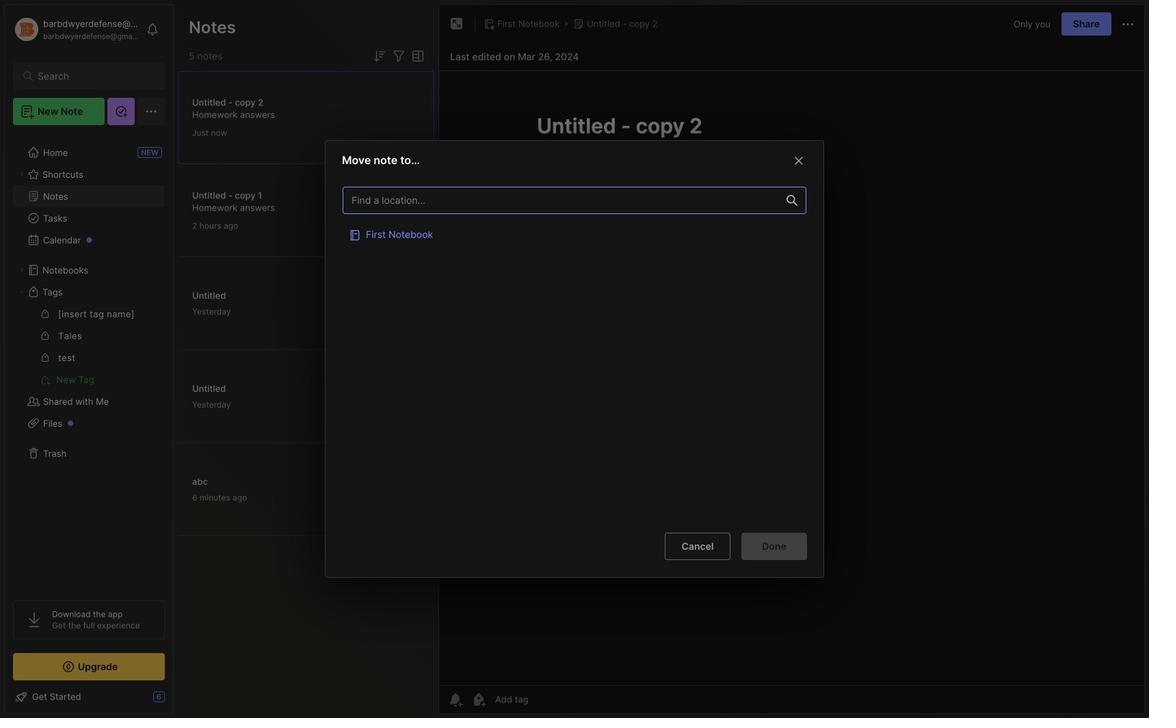 Task type: describe. For each thing, give the bounding box(es) containing it.
expand tags image
[[18, 288, 26, 296]]

group inside tree
[[13, 303, 164, 391]]

main element
[[0, 0, 178, 719]]

tree inside main element
[[5, 133, 173, 589]]

expand note image
[[449, 16, 465, 32]]

cell inside find a location field
[[343, 221, 807, 248]]

add a reminder image
[[448, 692, 464, 708]]

Find a location field
[[336, 180, 814, 522]]

Find a location… text field
[[344, 189, 779, 212]]



Task type: locate. For each thing, give the bounding box(es) containing it.
cell
[[343, 221, 807, 248]]

expand notebooks image
[[18, 266, 26, 274]]

tree
[[5, 133, 173, 589]]

add tag image
[[471, 692, 487, 708]]

Search text field
[[38, 70, 147, 83]]

group
[[13, 303, 164, 391]]

none search field inside main element
[[38, 68, 147, 84]]

note window element
[[439, 4, 1146, 714]]

close image
[[791, 153, 807, 169]]

None search field
[[38, 68, 147, 84]]

Note Editor text field
[[439, 70, 1145, 686]]



Task type: vqa. For each thing, say whether or not it's contained in the screenshot.
cell inside Find a location field
yes



